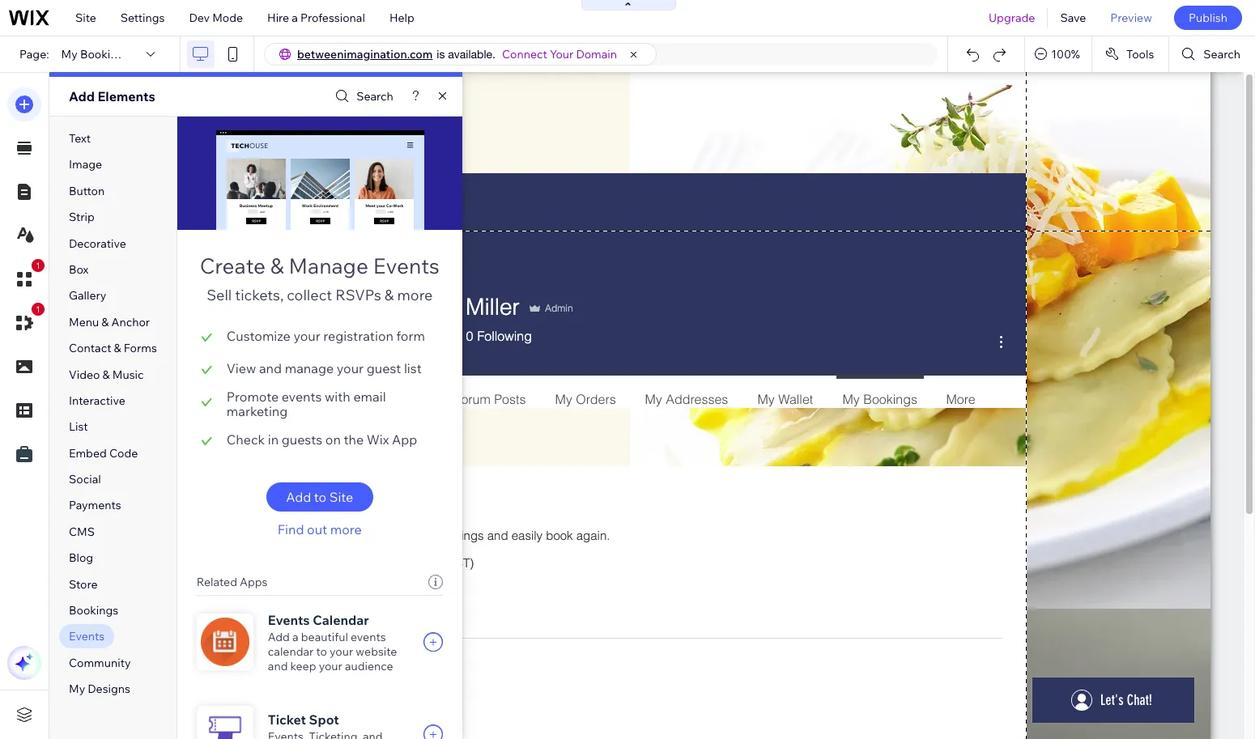 Task type: vqa. For each thing, say whether or not it's contained in the screenshot.
bottommost A
yes



Task type: locate. For each thing, give the bounding box(es) containing it.
1 vertical spatial and
[[268, 660, 288, 674]]

0 horizontal spatial events
[[282, 389, 322, 405]]

2 vertical spatial events
[[69, 630, 105, 644]]

embed
[[69, 446, 107, 461]]

your up with
[[337, 361, 364, 377]]

&
[[270, 253, 284, 280], [385, 286, 394, 305], [102, 315, 109, 330], [114, 341, 121, 356], [103, 367, 110, 382]]

add inside events calendar add a beautiful events calendar to your website and keep your audience updated.
[[268, 630, 290, 645]]

a right hire
[[292, 11, 298, 25]]

events inside create & manage events sell tickets, collect rsvps & more
[[373, 253, 440, 280]]

1 vertical spatial site
[[330, 489, 354, 506]]

events up community
[[69, 630, 105, 644]]

more inside create & manage events sell tickets, collect rsvps & more
[[397, 286, 433, 305]]

to inside events calendar add a beautiful events calendar to your website and keep your audience updated.
[[316, 645, 327, 660]]

0 vertical spatial to
[[314, 489, 327, 506]]

0 horizontal spatial more
[[330, 522, 362, 538]]

more up form
[[397, 286, 433, 305]]

1 vertical spatial 1 button
[[7, 303, 45, 340]]

save
[[1061, 11, 1087, 25]]

available.
[[448, 48, 496, 61]]

publish
[[1189, 11, 1228, 25]]

bookings down the store
[[69, 604, 118, 618]]

& left forms
[[114, 341, 121, 356]]

1 vertical spatial 1
[[36, 305, 41, 314]]

my bookings
[[61, 47, 130, 62]]

1 horizontal spatial events
[[268, 613, 310, 629]]

1 vertical spatial add
[[286, 489, 311, 506]]

save button
[[1049, 0, 1099, 36]]

find out more
[[278, 522, 362, 538]]

to inside the "add to site" button
[[314, 489, 327, 506]]

0 vertical spatial more
[[397, 286, 433, 305]]

my
[[61, 47, 78, 62], [69, 682, 85, 697]]

& right menu
[[102, 315, 109, 330]]

search down publish
[[1204, 47, 1241, 62]]

add
[[69, 88, 95, 105], [286, 489, 311, 506], [268, 630, 290, 645]]

0 horizontal spatial search
[[357, 89, 394, 104]]

email
[[354, 389, 386, 405]]

search button
[[1170, 36, 1256, 72], [331, 85, 394, 108]]

0 vertical spatial my
[[61, 47, 78, 62]]

to
[[314, 489, 327, 506], [316, 645, 327, 660]]

create
[[200, 253, 266, 280]]

help
[[390, 11, 415, 25]]

my left designs
[[69, 682, 85, 697]]

1 vertical spatial more
[[330, 522, 362, 538]]

video
[[69, 367, 100, 382]]

1 button left menu
[[7, 303, 45, 340]]

0 horizontal spatial search button
[[331, 85, 394, 108]]

0 vertical spatial add
[[69, 88, 95, 105]]

a
[[292, 11, 298, 25], [293, 630, 299, 645]]

0 vertical spatial search button
[[1170, 36, 1256, 72]]

events inside events calendar add a beautiful events calendar to your website and keep your audience updated.
[[268, 613, 310, 629]]

0 horizontal spatial site
[[75, 11, 96, 25]]

rsvps
[[336, 286, 381, 305]]

store
[[69, 577, 98, 592]]

your down calendar at the bottom left of the page
[[330, 645, 353, 660]]

is
[[437, 48, 445, 61]]

search button down 'publish' button
[[1170, 36, 1256, 72]]

1 vertical spatial events
[[268, 613, 310, 629]]

code
[[109, 446, 138, 461]]

1 horizontal spatial events
[[351, 630, 386, 645]]

list
[[69, 420, 88, 435]]

1 horizontal spatial more
[[397, 286, 433, 305]]

community
[[69, 656, 131, 671]]

events up rsvps
[[373, 253, 440, 280]]

manage
[[285, 361, 334, 377]]

my up "add elements"
[[61, 47, 78, 62]]

site up my bookings
[[75, 11, 96, 25]]

cms
[[69, 525, 95, 540]]

1 1 from the top
[[36, 261, 41, 271]]

and
[[259, 361, 282, 377], [268, 660, 288, 674]]

1 button
[[7, 259, 45, 297], [7, 303, 45, 340]]

a left beautiful
[[293, 630, 299, 645]]

check
[[227, 432, 265, 448]]

0 vertical spatial 1
[[36, 261, 41, 271]]

1 for 2nd 1 button from the top of the page
[[36, 305, 41, 314]]

add up find
[[286, 489, 311, 506]]

bookings up "add elements"
[[80, 47, 130, 62]]

& up tickets,
[[270, 253, 284, 280]]

add for add elements
[[69, 88, 95, 105]]

1 vertical spatial to
[[316, 645, 327, 660]]

tickets,
[[235, 286, 284, 305]]

video & music
[[69, 367, 144, 382]]

and left the keep
[[268, 660, 288, 674]]

professional
[[301, 11, 365, 25]]

wix
[[367, 432, 389, 448]]

& right rsvps
[[385, 286, 394, 305]]

ticket
[[268, 712, 306, 728]]

menu & anchor
[[69, 315, 150, 330]]

1 vertical spatial events
[[351, 630, 386, 645]]

1 horizontal spatial site
[[330, 489, 354, 506]]

strip
[[69, 210, 95, 225]]

add inside button
[[286, 489, 311, 506]]

contact & forms
[[69, 341, 157, 356]]

1 button left box
[[7, 259, 45, 297]]

events down manage on the left
[[282, 389, 322, 405]]

1 vertical spatial my
[[69, 682, 85, 697]]

2 vertical spatial add
[[268, 630, 290, 645]]

customize
[[227, 328, 291, 344]]

and right view
[[259, 361, 282, 377]]

promote events with email marketing
[[227, 389, 386, 420]]

more right out
[[330, 522, 362, 538]]

search
[[1204, 47, 1241, 62], [357, 89, 394, 104]]

button
[[69, 184, 105, 198]]

domain
[[576, 47, 617, 62]]

blog
[[69, 551, 93, 566]]

gallery
[[69, 289, 106, 303]]

add up updated. on the left
[[268, 630, 290, 645]]

1 vertical spatial search button
[[331, 85, 394, 108]]

1 1 button from the top
[[7, 259, 45, 297]]

search down 'betweenimagination.com'
[[357, 89, 394, 104]]

your
[[294, 328, 321, 344], [337, 361, 364, 377], [330, 645, 353, 660], [319, 660, 343, 674]]

audience
[[345, 660, 393, 674]]

1 vertical spatial a
[[293, 630, 299, 645]]

1 for second 1 button from the bottom
[[36, 261, 41, 271]]

0 vertical spatial events
[[282, 389, 322, 405]]

& for anchor
[[102, 315, 109, 330]]

100%
[[1052, 47, 1081, 62]]

1 horizontal spatial search
[[1204, 47, 1241, 62]]

mode
[[212, 11, 243, 25]]

& right video at the left
[[103, 367, 110, 382]]

contact
[[69, 341, 111, 356]]

list
[[404, 361, 422, 377]]

2 1 button from the top
[[7, 303, 45, 340]]

site up find out more
[[330, 489, 354, 506]]

customize your registration form
[[227, 328, 425, 344]]

events up audience
[[351, 630, 386, 645]]

my for my bookings
[[61, 47, 78, 62]]

your
[[550, 47, 574, 62]]

add to site
[[286, 489, 354, 506]]

events up calendar
[[268, 613, 310, 629]]

to right calendar
[[316, 645, 327, 660]]

search button down 'betweenimagination.com'
[[331, 85, 394, 108]]

related
[[197, 575, 237, 590]]

to up find out more
[[314, 489, 327, 506]]

1 horizontal spatial search button
[[1170, 36, 1256, 72]]

upgrade
[[989, 11, 1036, 25]]

2 1 from the top
[[36, 305, 41, 314]]

more
[[397, 286, 433, 305], [330, 522, 362, 538]]

2 horizontal spatial events
[[373, 253, 440, 280]]

0 vertical spatial 1 button
[[7, 259, 45, 297]]

add up text
[[69, 88, 95, 105]]

events inside events calendar add a beautiful events calendar to your website and keep your audience updated.
[[351, 630, 386, 645]]

events
[[282, 389, 322, 405], [351, 630, 386, 645]]

dev
[[189, 11, 210, 25]]

0 horizontal spatial events
[[69, 630, 105, 644]]

spot
[[309, 712, 339, 728]]

forms
[[124, 341, 157, 356]]

0 vertical spatial events
[[373, 253, 440, 280]]

events
[[373, 253, 440, 280], [268, 613, 310, 629], [69, 630, 105, 644]]



Task type: describe. For each thing, give the bounding box(es) containing it.
my designs
[[69, 682, 130, 697]]

beautiful
[[301, 630, 348, 645]]

0 vertical spatial bookings
[[80, 47, 130, 62]]

keep
[[291, 660, 316, 674]]

hire
[[267, 11, 289, 25]]

your right the keep
[[319, 660, 343, 674]]

elements
[[98, 88, 155, 105]]

add for add to site
[[286, 489, 311, 506]]

in
[[268, 432, 279, 448]]

my for my designs
[[69, 682, 85, 697]]

events inside the promote events with email marketing
[[282, 389, 322, 405]]

manage
[[289, 253, 369, 280]]

check in guests on the wix app
[[227, 432, 418, 448]]

1 vertical spatial bookings
[[69, 604, 118, 618]]

website
[[356, 645, 397, 660]]

embed code
[[69, 446, 138, 461]]

events for events calendar add a beautiful events calendar to your website and keep your audience updated.
[[268, 613, 310, 629]]

tools
[[1127, 47, 1155, 62]]

with
[[325, 389, 351, 405]]

site inside button
[[330, 489, 354, 506]]

preview button
[[1099, 0, 1165, 36]]

menu
[[69, 315, 99, 330]]

calendar
[[313, 613, 369, 629]]

create & manage events sell tickets, collect rsvps & more
[[200, 253, 440, 305]]

on
[[326, 432, 341, 448]]

0 vertical spatial search
[[1204, 47, 1241, 62]]

related apps
[[197, 575, 268, 590]]

add to site button
[[266, 483, 373, 512]]

registration
[[324, 328, 394, 344]]

dev mode
[[189, 11, 243, 25]]

apps
[[240, 575, 268, 590]]

preview
[[1111, 11, 1153, 25]]

promote
[[227, 389, 279, 405]]

view and manage your guest list
[[227, 361, 422, 377]]

and inside events calendar add a beautiful events calendar to your website and keep your audience updated.
[[268, 660, 288, 674]]

text
[[69, 131, 91, 146]]

app
[[392, 432, 418, 448]]

a inside events calendar add a beautiful events calendar to your website and keep your audience updated.
[[293, 630, 299, 645]]

0 vertical spatial a
[[292, 11, 298, 25]]

& for forms
[[114, 341, 121, 356]]

social
[[69, 472, 101, 487]]

settings
[[121, 11, 165, 25]]

1 vertical spatial search
[[357, 89, 394, 104]]

marketing
[[227, 403, 288, 420]]

tools button
[[1093, 36, 1169, 72]]

0 vertical spatial site
[[75, 11, 96, 25]]

& for manage
[[270, 253, 284, 280]]

calendar
[[268, 645, 314, 660]]

music
[[112, 367, 144, 382]]

connect
[[502, 47, 548, 62]]

is available. connect your domain
[[437, 47, 617, 62]]

your up manage on the left
[[294, 328, 321, 344]]

collect
[[287, 286, 332, 305]]

ticket spot
[[268, 712, 339, 728]]

sell
[[207, 286, 232, 305]]

designs
[[88, 682, 130, 697]]

image
[[69, 158, 102, 172]]

0 vertical spatial and
[[259, 361, 282, 377]]

find out more button
[[266, 522, 373, 538]]

guest
[[367, 361, 401, 377]]

& for music
[[103, 367, 110, 382]]

decorative
[[69, 236, 126, 251]]

the
[[344, 432, 364, 448]]

guests
[[282, 432, 323, 448]]

find
[[278, 522, 304, 538]]

form
[[397, 328, 425, 344]]

100% button
[[1026, 36, 1092, 72]]

out
[[307, 522, 327, 538]]

view
[[227, 361, 256, 377]]

events calendar add a beautiful events calendar to your website and keep your audience updated.
[[268, 613, 397, 689]]

add elements
[[69, 88, 155, 105]]

box
[[69, 262, 89, 277]]

betweenimagination.com
[[297, 47, 433, 62]]

anchor
[[111, 315, 150, 330]]

interactive
[[69, 394, 125, 408]]

events for events
[[69, 630, 105, 644]]

hire a professional
[[267, 11, 365, 25]]

publish button
[[1175, 6, 1243, 30]]



